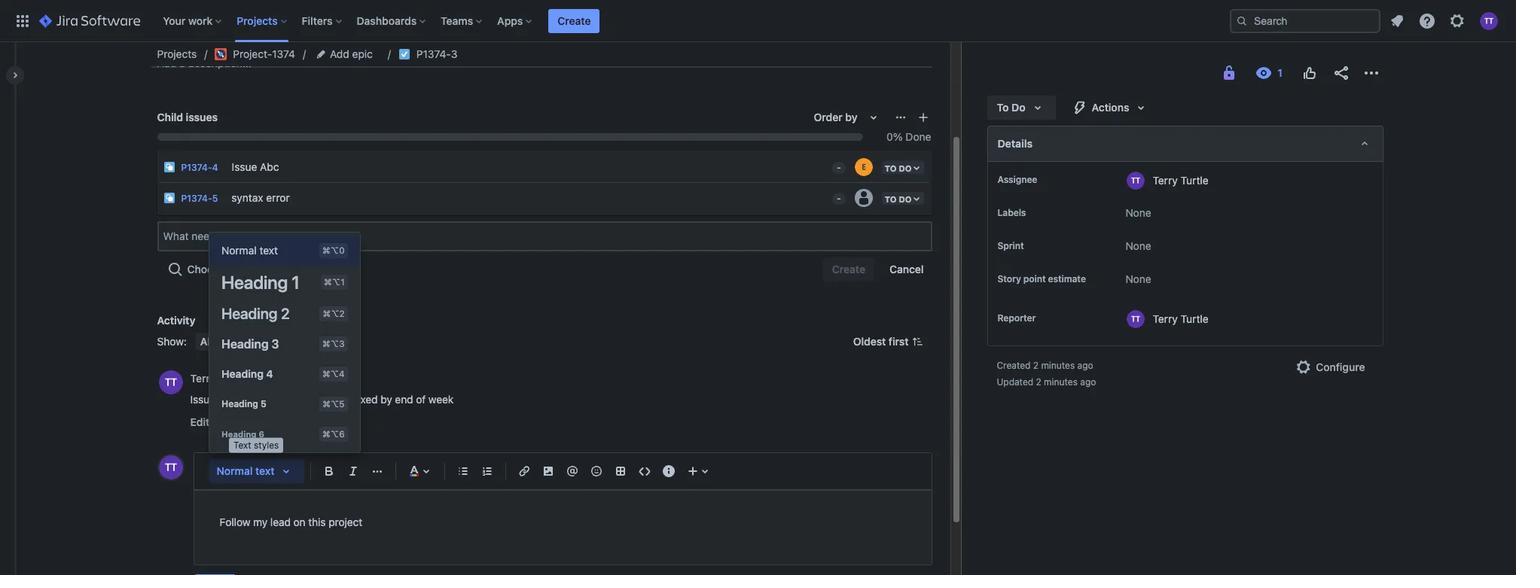 Task type: locate. For each thing, give the bounding box(es) containing it.
story point estimate pin to top. only you can see pinned fields. image
[[1001, 286, 1013, 298]]

appswitcher icon image
[[14, 12, 32, 30]]

project
[[329, 516, 363, 529]]

edit
[[190, 416, 210, 429]]

p1374- right issue type: subtask icon
[[181, 162, 212, 173]]

1 vertical spatial normal
[[216, 465, 252, 478]]

0 vertical spatial normal
[[222, 244, 257, 257]]

p1374-3 link
[[417, 45, 458, 63]]

0 vertical spatial -
[[837, 162, 841, 173]]

order by
[[814, 111, 858, 124]]

- left unassigned image
[[837, 193, 841, 204]]

4
[[212, 162, 218, 173], [266, 368, 273, 381]]

heading
[[222, 272, 288, 293], [222, 305, 278, 323], [222, 338, 269, 351], [222, 368, 264, 381], [222, 399, 258, 410], [222, 430, 257, 439]]

choose
[[187, 263, 225, 276]]

issue actions image
[[896, 112, 908, 124]]

edit button
[[190, 415, 210, 430]]

1 vertical spatial - button
[[827, 183, 848, 207]]

0 vertical spatial 2
[[281, 305, 290, 323]]

2 - button from the top
[[827, 183, 848, 207]]

sidebar navigation image
[[0, 60, 33, 90]]

1 vertical spatial 4
[[266, 368, 273, 381]]

banner
[[0, 0, 1517, 42]]

of
[[416, 393, 426, 406]]

2 heading from the top
[[222, 305, 278, 323]]

1 horizontal spatial 5
[[261, 399, 267, 410]]

4 for heading 4
[[266, 368, 273, 381]]

1 vertical spatial -
[[837, 193, 841, 204]]

0 horizontal spatial issue
[[190, 393, 215, 406]]

search image
[[1237, 15, 1249, 27]]

p1374-5
[[181, 193, 218, 204]]

5 right to
[[261, 399, 267, 410]]

2 for created
[[1034, 360, 1039, 371]]

estimate
[[1049, 274, 1086, 285]]

- left assignee: eloisefrancis23 image
[[837, 162, 841, 173]]

1 vertical spatial issue
[[190, 393, 215, 406]]

needs
[[218, 393, 248, 406]]

to do
[[997, 101, 1026, 114]]

p1374- for 4
[[181, 162, 212, 173]]

actions image
[[1363, 64, 1381, 82]]

delete
[[222, 416, 254, 429]]

0 vertical spatial terry
[[1153, 174, 1178, 186]]

do
[[1012, 101, 1026, 114]]

task image
[[399, 48, 411, 60]]

- for syntax error
[[837, 193, 841, 204]]

heading 4
[[222, 368, 273, 381]]

ago
[[1078, 360, 1094, 371], [317, 373, 335, 385], [1081, 377, 1097, 388]]

sprint
[[998, 240, 1024, 252]]

4 for p1374-4
[[212, 162, 218, 173]]

terry
[[1153, 174, 1178, 186], [1153, 312, 1178, 325], [190, 373, 216, 385]]

heading 6
[[222, 430, 264, 439]]

text up existing
[[260, 244, 278, 257]]

heading for heading 1
[[222, 272, 288, 293]]

syntax error link
[[226, 183, 827, 213]]

help image
[[1419, 12, 1437, 30]]

0 horizontal spatial add
[[157, 57, 177, 69]]

cancel button
[[881, 258, 933, 282]]

numbered list ⌘⇧7 image
[[478, 463, 496, 481]]

this
[[308, 516, 326, 529]]

1 vertical spatial 5
[[261, 399, 267, 410]]

2 right created
[[1034, 360, 1039, 371]]

issue for issue abc
[[232, 160, 257, 173]]

1 vertical spatial terry turtle
[[1153, 312, 1209, 325]]

1 - button from the top
[[827, 152, 848, 176]]

0 % done
[[887, 130, 932, 143]]

by left end
[[381, 393, 392, 406]]

⌘⌥6
[[322, 430, 345, 439]]

epic
[[352, 47, 373, 60]]

2 vertical spatial turtle
[[219, 373, 248, 385]]

issues
[[186, 111, 218, 124]]

4 up be
[[266, 368, 273, 381]]

issue up edit
[[190, 393, 215, 406]]

p1374-4 link
[[181, 162, 218, 173]]

projects up project- on the top of page
[[237, 14, 278, 27]]

escalated
[[278, 393, 324, 406]]

0 vertical spatial p1374-
[[417, 47, 451, 60]]

2 none from the top
[[1126, 240, 1152, 252]]

1 horizontal spatial 4
[[266, 368, 273, 381]]

week
[[429, 393, 454, 406]]

36 seconds ago
[[257, 373, 335, 385]]

text inside 'popup button'
[[255, 465, 274, 478]]

ago up the issue needs to be escalated if not fixed by end of week
[[317, 373, 335, 385]]

notifications image
[[1389, 12, 1407, 30]]

created 2 minutes ago updated 2 minutes ago
[[997, 360, 1097, 388]]

- button for error
[[827, 183, 848, 207]]

1 horizontal spatial projects
[[237, 14, 278, 27]]

heading 1 group
[[209, 236, 360, 450]]

none for labels
[[1126, 206, 1152, 219]]

2 down heading 1
[[281, 305, 290, 323]]

2 right "updated"
[[1036, 377, 1042, 388]]

1 vertical spatial normal text
[[216, 465, 274, 478]]

3 inside heading 1 group
[[272, 338, 279, 351]]

1 horizontal spatial add
[[330, 47, 350, 60]]

3 heading from the top
[[222, 338, 269, 351]]

p1374- left the 'copy link to issue' icon
[[417, 47, 451, 60]]

0 vertical spatial none
[[1126, 206, 1152, 219]]

0 vertical spatial text
[[260, 244, 278, 257]]

4 inside heading 1 group
[[266, 368, 273, 381]]

projects down your
[[157, 47, 197, 60]]

add left a
[[157, 57, 177, 69]]

description...
[[188, 57, 252, 69]]

1 none from the top
[[1126, 206, 1152, 219]]

ago right "updated"
[[1081, 377, 1097, 388]]

2
[[281, 305, 290, 323], [1034, 360, 1039, 371], [1036, 377, 1042, 388]]

0 vertical spatial - button
[[827, 152, 848, 176]]

2 inside heading 1 group
[[281, 305, 290, 323]]

- button
[[827, 152, 848, 176], [827, 183, 848, 207]]

normal down text
[[216, 465, 252, 478]]

2 for heading
[[281, 305, 290, 323]]

order by button
[[805, 105, 893, 130]]

0 horizontal spatial projects
[[157, 47, 197, 60]]

3 down the heading 2
[[272, 338, 279, 351]]

minutes
[[1042, 360, 1075, 371], [1044, 377, 1078, 388]]

5
[[212, 193, 218, 204], [261, 399, 267, 410]]

jira software image
[[39, 12, 140, 30], [39, 12, 140, 30]]

0 vertical spatial 3
[[451, 47, 458, 60]]

p1374-
[[417, 47, 451, 60], [181, 162, 212, 173], [181, 193, 212, 204]]

history button
[[293, 333, 338, 351]]

menu bar
[[193, 333, 341, 351]]

0 vertical spatial issue
[[232, 160, 257, 173]]

by right the order
[[846, 111, 858, 124]]

projects for projects link
[[157, 47, 197, 60]]

1 vertical spatial 2
[[1034, 360, 1039, 371]]

newest first image
[[912, 336, 924, 348]]

an
[[228, 263, 240, 276]]

copy link to issue image
[[455, 47, 467, 60]]

none for sprint
[[1126, 240, 1152, 252]]

- button left unassigned image
[[827, 183, 848, 207]]

1 vertical spatial text
[[255, 465, 274, 478]]

1 horizontal spatial 3
[[451, 47, 458, 60]]

by inside dropdown button
[[846, 111, 858, 124]]

normal text inside heading 1 group
[[222, 244, 278, 257]]

normal text inside 'popup button'
[[216, 465, 274, 478]]

1 vertical spatial p1374-
[[181, 162, 212, 173]]

text
[[234, 440, 251, 451]]

2 vertical spatial p1374-
[[181, 193, 212, 204]]

-
[[837, 162, 841, 173], [837, 193, 841, 204]]

2 vertical spatial none
[[1126, 273, 1152, 286]]

normal text down text
[[216, 465, 274, 478]]

none
[[1126, 206, 1152, 219], [1126, 240, 1152, 252], [1126, 273, 1152, 286]]

0 vertical spatial 5
[[212, 193, 218, 204]]

1 vertical spatial 3
[[272, 338, 279, 351]]

1 vertical spatial turtle
[[1181, 312, 1209, 325]]

your work
[[163, 14, 213, 27]]

1 vertical spatial projects
[[157, 47, 197, 60]]

p1374- right issue type: subtask image
[[181, 193, 212, 204]]

your work button
[[158, 9, 228, 33]]

turtle
[[1181, 174, 1209, 186], [1181, 312, 1209, 325], [219, 373, 248, 385]]

36
[[257, 373, 270, 385]]

5 heading from the top
[[222, 399, 258, 410]]

issue left abc
[[232, 160, 257, 173]]

2 vertical spatial terry
[[190, 373, 216, 385]]

1 vertical spatial terry
[[1153, 312, 1178, 325]]

unassigned image
[[855, 189, 873, 207]]

add left epic
[[330, 47, 350, 60]]

1 - from the top
[[837, 162, 841, 173]]

all
[[200, 335, 213, 348]]

end
[[395, 393, 413, 406]]

Child issues field
[[159, 223, 932, 250]]

p1374-4
[[181, 162, 218, 173]]

apps button
[[493, 9, 538, 33]]

0 vertical spatial 4
[[212, 162, 218, 173]]

syntax error
[[232, 191, 290, 204]]

normal text up the choose an existing issue
[[222, 244, 278, 257]]

0 horizontal spatial by
[[381, 393, 392, 406]]

1 horizontal spatial issue
[[232, 160, 257, 173]]

by
[[846, 111, 858, 124], [381, 393, 392, 406]]

0 vertical spatial normal text
[[222, 244, 278, 257]]

add image, video, or file image
[[539, 463, 557, 481]]

1 vertical spatial none
[[1126, 240, 1152, 252]]

6 heading from the top
[[222, 430, 257, 439]]

minutes right created
[[1042, 360, 1075, 371]]

0 horizontal spatial 4
[[212, 162, 218, 173]]

configure
[[1317, 361, 1366, 374]]

projects inside popup button
[[237, 14, 278, 27]]

2 vertical spatial terry turtle
[[190, 373, 248, 385]]

0 vertical spatial projects
[[237, 14, 278, 27]]

p1374-3
[[417, 47, 458, 60]]

oldest first button
[[845, 333, 933, 351]]

actions button
[[1062, 96, 1160, 120]]

show:
[[157, 335, 187, 348]]

1 horizontal spatial by
[[846, 111, 858, 124]]

assignee
[[998, 174, 1038, 185]]

normal inside heading 1 group
[[222, 244, 257, 257]]

dashboards button
[[352, 9, 432, 33]]

5 left syntax
[[212, 193, 218, 204]]

4 heading from the top
[[222, 368, 264, 381]]

banner containing your work
[[0, 0, 1517, 42]]

0
[[887, 130, 894, 143]]

add a description...
[[157, 57, 252, 69]]

6
[[259, 430, 264, 439]]

1 heading from the top
[[222, 272, 288, 293]]

configure link
[[1286, 356, 1375, 380]]

delete button
[[222, 415, 254, 430]]

issue needs to be escalated if not fixed by end of week
[[190, 393, 454, 406]]

minutes right "updated"
[[1044, 377, 1078, 388]]

updated
[[997, 377, 1034, 388]]

created
[[997, 360, 1031, 371]]

text down styles
[[255, 465, 274, 478]]

oldest first
[[854, 335, 909, 348]]

0 horizontal spatial 5
[[212, 193, 218, 204]]

add inside dropdown button
[[330, 47, 350, 60]]

2 vertical spatial 2
[[1036, 377, 1042, 388]]

apps
[[497, 14, 523, 27]]

issue
[[232, 160, 257, 173], [190, 393, 215, 406]]

heading for heading 3
[[222, 338, 269, 351]]

projects
[[237, 14, 278, 27], [157, 47, 197, 60]]

3 down teams
[[451, 47, 458, 60]]

1
[[292, 272, 300, 293]]

5 inside heading 1 group
[[261, 399, 267, 410]]

projects for projects popup button
[[237, 14, 278, 27]]

0 horizontal spatial 3
[[272, 338, 279, 351]]

2 - from the top
[[837, 193, 841, 204]]

0 vertical spatial by
[[846, 111, 858, 124]]

create child image
[[918, 112, 930, 124]]

issue abc
[[232, 160, 279, 173]]

normal up 'choose an existing issue' "button"
[[222, 244, 257, 257]]

- button left assignee: eloisefrancis23 image
[[827, 152, 848, 176]]

assignee pin to top. only you can see pinned fields. image
[[1041, 174, 1053, 186]]

4 up p1374-5 link
[[212, 162, 218, 173]]



Task type: vqa. For each thing, say whether or not it's contained in the screenshot.
added
no



Task type: describe. For each thing, give the bounding box(es) containing it.
story
[[998, 274, 1022, 285]]

a
[[179, 57, 185, 69]]

reporter
[[998, 313, 1036, 324]]

link image
[[515, 463, 533, 481]]

%
[[894, 130, 903, 143]]

heading 5
[[222, 399, 267, 410]]

project-1374
[[233, 47, 295, 60]]

- for issue abc
[[837, 162, 841, 173]]

add for add a description...
[[157, 57, 177, 69]]

1 vertical spatial minutes
[[1044, 377, 1078, 388]]

project 1374 image
[[215, 48, 227, 60]]

project-
[[233, 47, 272, 60]]

emoji image
[[587, 463, 605, 481]]

normal inside 'popup button'
[[216, 465, 252, 478]]

text styles tooltip
[[229, 439, 284, 453]]

add for add epic
[[330, 47, 350, 60]]

issue for issue needs to be escalated if not fixed by end of week
[[190, 393, 215, 406]]

⌘⌥4
[[322, 369, 345, 379]]

italic ⌘i image
[[344, 463, 362, 481]]

info panel image
[[660, 463, 678, 481]]

assignee: eloisefrancis23 image
[[855, 158, 873, 176]]

existing
[[243, 263, 282, 276]]

to do button
[[988, 96, 1056, 120]]

0 vertical spatial turtle
[[1181, 174, 1209, 186]]

1 vertical spatial by
[[381, 393, 392, 406]]

primary element
[[9, 0, 1230, 42]]

projects link
[[157, 45, 197, 63]]

create
[[558, 14, 591, 27]]

vote options: no one has voted for this issue yet. image
[[1301, 64, 1319, 82]]

seconds
[[273, 373, 314, 385]]

filters button
[[297, 9, 348, 33]]

⌘⌥5
[[323, 399, 345, 409]]

p1374- for 3
[[417, 47, 451, 60]]

teams button
[[436, 9, 488, 33]]

history
[[297, 335, 333, 348]]

ago right created
[[1078, 360, 1094, 371]]

your profile and settings image
[[1481, 12, 1499, 30]]

⌘⌥3
[[323, 339, 345, 349]]

follow my lead on this project
[[220, 516, 363, 529]]

if
[[327, 393, 333, 406]]

filters
[[302, 14, 333, 27]]

syntax
[[232, 191, 263, 204]]

more formatting image
[[368, 463, 386, 481]]

child
[[157, 111, 183, 124]]

choose an existing issue button
[[157, 258, 319, 282]]

comments
[[228, 335, 282, 348]]

projects button
[[232, 9, 293, 33]]

first
[[889, 335, 909, 348]]

heading for heading 4
[[222, 368, 264, 381]]

heading 3
[[222, 338, 279, 351]]

error
[[266, 191, 290, 204]]

fixed
[[355, 393, 378, 406]]

text inside heading 1 group
[[260, 244, 278, 257]]

create button
[[549, 9, 600, 33]]

abc
[[260, 160, 279, 173]]

styles
[[254, 440, 279, 451]]

dashboards
[[357, 14, 417, 27]]

not
[[336, 393, 352, 406]]

done
[[906, 130, 932, 143]]

⌘⌥2
[[323, 309, 345, 319]]

3 for p1374-3
[[451, 47, 458, 60]]

0 vertical spatial terry turtle
[[1153, 174, 1209, 186]]

table image
[[611, 463, 630, 481]]

order
[[814, 111, 843, 124]]

add epic button
[[314, 45, 377, 63]]

p1374- for 5
[[181, 193, 212, 204]]

settings image
[[1449, 12, 1467, 30]]

issue type: subtask image
[[163, 192, 175, 204]]

code snippet image
[[636, 463, 654, 481]]

5 for p1374-5
[[212, 193, 218, 204]]

heading for heading 6
[[222, 430, 257, 439]]

description
[[157, 35, 215, 48]]

bold ⌘b image
[[320, 463, 338, 481]]

share image
[[1333, 64, 1351, 82]]

issue
[[284, 263, 310, 276]]

heading 2
[[222, 305, 290, 323]]

project-1374 link
[[215, 45, 295, 63]]

issue type: subtask image
[[163, 161, 175, 173]]

bullet list ⌘⇧8 image
[[454, 463, 472, 481]]

actions
[[1092, 101, 1130, 114]]

teams
[[441, 14, 473, 27]]

3 for heading 3
[[272, 338, 279, 351]]

mention image
[[563, 463, 581, 481]]

oldest
[[854, 335, 886, 348]]

choose an existing issue
[[187, 263, 310, 276]]

heading for heading 5
[[222, 399, 258, 410]]

issue abc link
[[226, 152, 827, 182]]

details
[[998, 137, 1033, 150]]

your
[[163, 14, 186, 27]]

3 none from the top
[[1126, 273, 1152, 286]]

cancel
[[890, 263, 924, 276]]

menu bar containing all
[[193, 333, 341, 351]]

text styles
[[234, 440, 279, 451]]

all button
[[196, 333, 218, 351]]

comments button
[[224, 333, 287, 351]]

normal text button
[[209, 455, 304, 488]]

Comment - Main content area, start typing to enter text. text field
[[220, 514, 907, 532]]

- button for abc
[[827, 152, 848, 176]]

heading for heading 2
[[222, 305, 278, 323]]

details element
[[988, 126, 1384, 162]]

Search field
[[1230, 9, 1381, 33]]

child issues
[[157, 111, 218, 124]]

follow
[[220, 516, 250, 529]]

activity
[[157, 314, 195, 327]]

profile image of terry turtle image
[[159, 456, 183, 480]]

5 for heading 5
[[261, 399, 267, 410]]

to
[[250, 393, 260, 406]]

0 vertical spatial minutes
[[1042, 360, 1075, 371]]

add epic
[[330, 47, 373, 60]]



